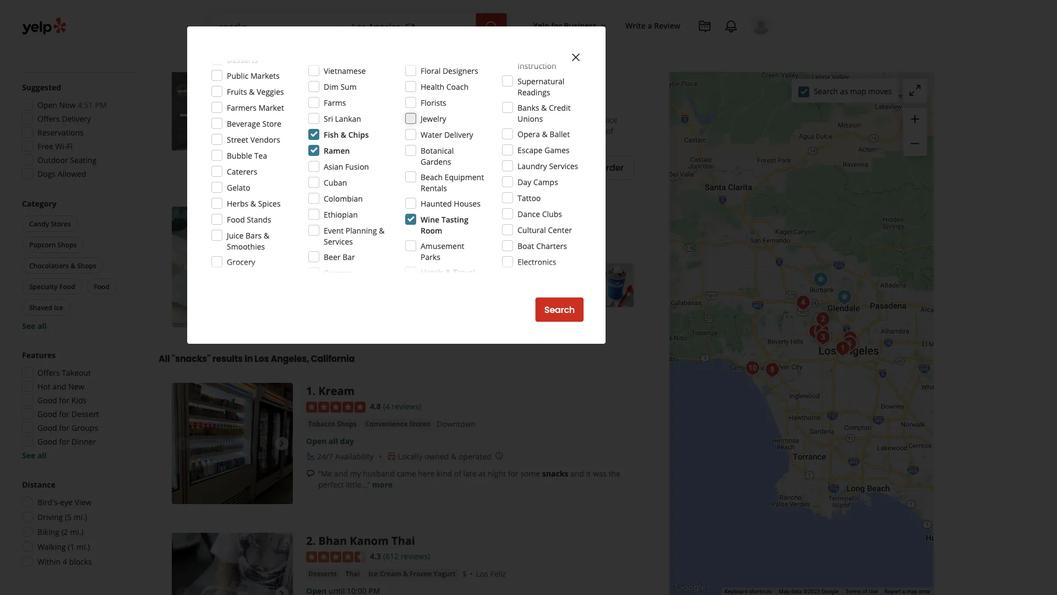 Task type: vqa. For each thing, say whether or not it's contained in the screenshot.
Wow Choripan 'image'
yes



Task type: locate. For each thing, give the bounding box(es) containing it.
2 vertical spatial yogurt
[[434, 569, 456, 578]]

a for write
[[648, 20, 653, 31]]

wow choripan image
[[812, 320, 834, 342]]

ctr
[[488, 207, 505, 222]]

because
[[343, 126, 373, 136]]

now
[[59, 99, 76, 110]]

for down good for groups
[[59, 436, 70, 447]]

search image
[[485, 20, 498, 34]]

stores right candy
[[51, 219, 71, 228]]

0 vertical spatial ice cream & frozen yogurt
[[309, 66, 396, 75]]

next image
[[275, 84, 289, 97], [275, 587, 289, 595]]

good for good for dessert
[[37, 409, 57, 419]]

more down husband
[[373, 479, 393, 490]]

see all button down shaved
[[22, 320, 47, 331]]

& right fruits
[[249, 86, 255, 97]]

pm right 4:51
[[95, 99, 107, 110]]

spices
[[258, 198, 281, 209]]

2 previous image from the top
[[176, 261, 190, 274]]

dairy queen/orange julius treat ctr
[[306, 207, 505, 222]]

delivery for offers delivery
[[62, 113, 91, 124]]

option group
[[19, 479, 137, 570]]

frozen up 8:00
[[350, 229, 372, 238]]

stores for candy stores
[[51, 219, 71, 228]]

farms
[[324, 97, 346, 108]]

1 vertical spatial map
[[907, 588, 918, 595]]

0 horizontal spatial search
[[545, 304, 575, 316]]

locally
[[398, 451, 423, 462]]

way
[[454, 126, 468, 136]]

3 previous image from the top
[[176, 587, 190, 595]]

0 vertical spatial previous image
[[176, 84, 190, 97]]

business categories element
[[209, 40, 771, 72]]

0 vertical spatial .
[[313, 383, 316, 398]]

kream
[[319, 383, 355, 398]]

walking (1 mi.)
[[37, 541, 90, 552]]

1 vertical spatial a
[[903, 588, 906, 595]]

candy
[[29, 219, 49, 228]]

1 until from the top
[[329, 82, 345, 93]]

ice cream & frozen yogurt button down (812 reviews)
[[367, 568, 458, 579]]

dinner
[[72, 436, 96, 447]]

ice cream & frozen yogurt up 8:00
[[309, 229, 396, 238]]

0 vertical spatial juice bars & smoothies
[[405, 66, 480, 75]]

2 horizontal spatial shops
[[337, 419, 357, 428]]

1 vertical spatial see
[[22, 450, 35, 460]]

1 see all from the top
[[22, 320, 47, 331]]

for down good for kids at the bottom of the page
[[59, 409, 70, 419]]

map right as
[[851, 86, 867, 96]]

& inside the banks & credit unions
[[542, 102, 547, 113]]

fitness & instruction
[[518, 49, 557, 71]]

group
[[19, 82, 137, 182], [904, 107, 928, 156], [20, 198, 137, 331], [19, 349, 137, 461]]

bird's-
[[37, 497, 60, 507]]

the inside "where have u been juicy?!?! i'm always slightly disappointed with smoothie/juice places because the drinks are usually way too sweet and taste like they're made of artificial syrups.…"
[[375, 126, 387, 136]]

unions
[[518, 113, 543, 124]]

offers takeout
[[37, 367, 91, 378]]

colombian
[[324, 193, 363, 204]]

driving
[[37, 512, 63, 522]]

2 until from the top
[[329, 246, 345, 256]]

& up health coach
[[439, 66, 444, 75]]

delivery left beach
[[389, 163, 415, 172]]

here
[[418, 468, 435, 479]]

pm for open now 4:51 pm
[[95, 99, 107, 110]]

16 checkmark v2 image left asian
[[306, 163, 315, 172]]

mi.) right (5
[[74, 512, 87, 522]]

16 speech v2 image for "me and my husband came here kind of late at night for some
[[306, 469, 315, 478]]

search left as
[[814, 86, 839, 96]]

1 vertical spatial stores
[[410, 419, 430, 428]]

sunny blue image
[[762, 359, 784, 381]]

levain bakery - larchmont village image
[[806, 321, 828, 343]]

fitness
[[518, 49, 543, 60]]

1 . from the top
[[313, 383, 316, 398]]

good up good for dinner
[[37, 422, 57, 433]]

. left "kream"
[[313, 383, 316, 398]]

see all
[[22, 320, 47, 331], [22, 450, 47, 460]]

all "snacks" results in los angeles, california
[[159, 353, 355, 365]]

dim sum
[[324, 81, 357, 92]]

good for good for kids
[[37, 395, 57, 405]]

ice cream & frozen yogurt link up sum
[[306, 65, 398, 76]]

16 chevron down v2 image
[[599, 21, 608, 30]]

credit
[[549, 102, 571, 113]]

0 vertical spatial ice cream & frozen yogurt link
[[306, 65, 398, 76]]

all
[[159, 353, 170, 365]]

0 horizontal spatial outdoor
[[37, 155, 68, 165]]

1 vertical spatial more
[[373, 479, 393, 490]]

0 vertical spatial all
[[37, 320, 47, 331]]

1 horizontal spatial food
[[94, 282, 110, 291]]

kind
[[437, 468, 452, 479]]

juice down food stands
[[227, 230, 244, 241]]

good for groups
[[37, 422, 98, 433]]

cream up open until 8:00 pm
[[320, 229, 341, 238]]

yogurt for the topmost ice cream & frozen yogurt 'button'
[[374, 66, 396, 75]]

dogs down the outdoor seating
[[37, 168, 56, 179]]

stores inside group
[[51, 219, 71, 228]]

more link
[[386, 137, 406, 147], [373, 479, 393, 490]]

16 speech v2 image
[[306, 116, 315, 125], [306, 469, 315, 478]]

stores down the (4 reviews)
[[410, 419, 430, 428]]

a right report
[[903, 588, 906, 595]]

bars inside button
[[422, 66, 437, 75]]

feliz
[[491, 569, 506, 579]]

delivery inside search dialog
[[445, 129, 474, 140]]

1 vertical spatial thai
[[346, 569, 360, 578]]

1 horizontal spatial the
[[609, 468, 621, 479]]

supernatural
[[518, 76, 565, 86]]

outdoor inside group
[[37, 155, 68, 165]]

yogurt down queen/orange at the left of the page
[[374, 229, 396, 238]]

the right was
[[609, 468, 621, 479]]

& right fish
[[341, 129, 347, 140]]

0 horizontal spatial thai
[[346, 569, 360, 578]]

public
[[227, 70, 249, 81]]

open down 'suggested'
[[37, 99, 57, 110]]

juice left the floral
[[405, 66, 421, 75]]

within
[[37, 556, 61, 567]]

0 vertical spatial next image
[[275, 84, 289, 97]]

and inside group
[[53, 381, 66, 391]]

1 horizontal spatial bars
[[422, 66, 437, 75]]

1 vertical spatial desserts
[[309, 569, 337, 578]]

search for search as map moves
[[814, 86, 839, 96]]

hot for hot and new
[[37, 381, 51, 391]]

search inside button
[[545, 304, 575, 316]]

for for dinner
[[59, 436, 70, 447]]

2 vertical spatial delivery
[[389, 163, 415, 172]]

of left use
[[863, 588, 868, 595]]

& up open until 8:00 pm
[[343, 229, 348, 238]]

katsu sando image
[[840, 328, 862, 350]]

1 horizontal spatial shops
[[77, 261, 96, 270]]

1 horizontal spatial dogs
[[503, 66, 519, 75]]

thai down '4.3 star rating' image
[[346, 569, 360, 578]]

0 vertical spatial bars
[[422, 66, 437, 75]]

little..."
[[346, 479, 371, 490]]

see for category
[[22, 320, 35, 331]]

frozen up 10:00
[[350, 66, 372, 75]]

None search field
[[210, 13, 509, 40]]

& down stands
[[264, 230, 270, 241]]

1 16 speech v2 image from the top
[[306, 116, 315, 125]]

ice cream & frozen yogurt down (812 reviews)
[[369, 569, 456, 578]]

and left it
[[571, 468, 585, 479]]

for for dessert
[[59, 409, 70, 419]]

beach
[[421, 172, 443, 182]]

all down good for dinner
[[37, 450, 47, 460]]

2 . from the top
[[313, 533, 316, 548]]

2 vertical spatial shops
[[337, 419, 357, 428]]

16 speech v2 image left ""me"
[[306, 469, 315, 478]]

1 vertical spatial juice
[[227, 230, 244, 241]]

3 good from the top
[[37, 422, 57, 433]]

koreatown
[[525, 65, 565, 76]]

2 offers from the top
[[37, 367, 60, 378]]

bubble tea
[[227, 150, 267, 161]]

shops up chocolatiers & shops
[[58, 240, 77, 249]]

0 vertical spatial stores
[[51, 219, 71, 228]]

pm for open until 10:00 pm
[[369, 82, 380, 93]]

open for open all day
[[306, 436, 327, 446]]

day
[[518, 177, 532, 187]]

always
[[445, 115, 469, 125]]

desserts inside search dialog
[[227, 54, 258, 65]]

treat
[[456, 207, 485, 222]]

dairy queen/orange julius treat ctr link
[[306, 207, 505, 222]]

until up farms
[[329, 82, 345, 93]]

for inside "button"
[[552, 20, 562, 31]]

0 horizontal spatial juice bars & smoothies
[[227, 230, 270, 252]]

2 vertical spatial mi.)
[[77, 541, 90, 552]]

pm
[[369, 82, 380, 93], [95, 99, 107, 110], [364, 246, 376, 256]]

stores inside "link"
[[410, 419, 430, 428]]

0 horizontal spatial desserts
[[227, 54, 258, 65]]

0 horizontal spatial delivery
[[62, 113, 91, 124]]

0 vertical spatial 16 speech v2 image
[[306, 116, 315, 125]]

2 next image from the top
[[275, 587, 289, 595]]

see for features
[[22, 450, 35, 460]]

desserts inside button
[[309, 569, 337, 578]]

1 see from the top
[[22, 320, 35, 331]]

1 vertical spatial search
[[545, 304, 575, 316]]

all for category
[[37, 320, 47, 331]]

1 vertical spatial frozen
[[350, 229, 372, 238]]

1 horizontal spatial juice
[[405, 66, 421, 75]]

previous image for open until 8:00 pm
[[176, 261, 190, 274]]

some
[[521, 468, 541, 479]]

& down queen/orange at the left of the page
[[379, 225, 385, 236]]

los right in
[[255, 353, 269, 365]]

next image for fourth slideshow element from the bottom of the page
[[275, 84, 289, 97]]

open up 16 grab and go v2 image
[[306, 82, 327, 93]]

ice cream & frozen yogurt button up 8:00
[[306, 228, 398, 239]]

1 vertical spatial yogurt
[[374, 229, 396, 238]]

tea
[[254, 150, 267, 161]]

0 horizontal spatial dogs
[[37, 168, 56, 179]]

and
[[507, 126, 521, 136], [53, 381, 66, 391], [334, 468, 348, 479], [571, 468, 585, 479]]

ice left vietnamese
[[309, 66, 318, 75]]

more link down husband
[[373, 479, 393, 490]]

previous image
[[176, 437, 190, 450]]

& inside event planning & services
[[379, 225, 385, 236]]

0 vertical spatial smoothies
[[445, 66, 480, 75]]

2 vertical spatial cream
[[380, 569, 402, 578]]

0 vertical spatial delivery
[[62, 113, 91, 124]]

1 horizontal spatial stores
[[410, 419, 430, 428]]

stores for convenience stores
[[410, 419, 430, 428]]

map region
[[614, 0, 1038, 595]]

user actions element
[[525, 14, 787, 82]]

1 horizontal spatial 88 hotdog & juicy image
[[813, 326, 835, 349]]

ethiopian
[[324, 209, 358, 220]]

jewelry
[[421, 113, 447, 124]]

see up distance
[[22, 450, 35, 460]]

0 vertical spatial cream
[[320, 66, 341, 75]]

frozen for the topmost ice cream & frozen yogurt 'button'
[[350, 66, 372, 75]]

0 horizontal spatial services
[[324, 236, 353, 247]]

until left 8:00
[[329, 246, 345, 256]]

2 vertical spatial frozen
[[410, 569, 432, 578]]

yogurt for the middle ice cream & frozen yogurt 'button'
[[374, 229, 396, 238]]

good for dessert
[[37, 409, 99, 419]]

0 horizontal spatial shops
[[58, 240, 77, 249]]

0 vertical spatial dogs
[[503, 66, 519, 75]]

1 good from the top
[[37, 395, 57, 405]]

public markets
[[227, 70, 280, 81]]

delivery down always
[[445, 129, 474, 140]]

1 previous image from the top
[[176, 84, 190, 97]]

1 see all button from the top
[[22, 320, 47, 331]]

1 vertical spatial 16 speech v2 image
[[306, 469, 315, 478]]

0 vertical spatial see all
[[22, 320, 47, 331]]

food inside search dialog
[[227, 214, 245, 225]]

dairy queen/orange julius treat ctr image
[[811, 269, 833, 291]]

tasting
[[442, 214, 469, 225]]

shops
[[58, 240, 77, 249], [77, 261, 96, 270], [337, 419, 357, 428]]

groups
[[72, 422, 98, 433]]

& right taste
[[542, 129, 548, 139]]

thai inside button
[[346, 569, 360, 578]]

bars
[[422, 66, 437, 75], [246, 230, 262, 241]]

until for until 8:00 pm
[[329, 246, 345, 256]]

1 horizontal spatial of
[[606, 126, 614, 136]]

1 vertical spatial reviews)
[[401, 551, 431, 562]]

fusion
[[346, 161, 369, 172]]

0 vertical spatial map
[[851, 86, 867, 96]]

1 horizontal spatial a
[[903, 588, 906, 595]]

good down good for kids at the bottom of the page
[[37, 409, 57, 419]]

good down good for groups
[[37, 436, 57, 447]]

ice cream & frozen yogurt for ice cream & frozen yogurt 'button' to the bottom
[[369, 569, 456, 578]]

1 vertical spatial see all button
[[22, 450, 47, 460]]

1 vertical spatial next image
[[275, 587, 289, 595]]

for right "yelp"
[[552, 20, 562, 31]]

16 speech v2 image for "where have u been juicy?!?! i'm always slightly disappointed with smoothie/juice places because the drinks are usually way too sweet and taste like they're made of artificial syrups.…"
[[306, 116, 315, 125]]

offers up reservations
[[37, 113, 60, 124]]

1
[[306, 383, 313, 398]]

0 vertical spatial thai
[[392, 533, 415, 548]]

food for food
[[94, 282, 110, 291]]

smoothies inside button
[[445, 66, 480, 75]]

frozen
[[350, 66, 372, 75], [350, 229, 372, 238], [410, 569, 432, 578]]

88 hotdog & juicy image
[[172, 30, 293, 151], [813, 326, 835, 349]]

1 vertical spatial previous image
[[176, 261, 190, 274]]

order
[[600, 162, 624, 174]]

2 see from the top
[[22, 450, 35, 460]]

cream down (812
[[380, 569, 402, 578]]

slideshow element
[[172, 30, 293, 151], [172, 207, 293, 328], [172, 383, 293, 504], [172, 533, 293, 595]]

los left the feliz
[[476, 569, 489, 579]]

& down (812 reviews)
[[403, 569, 408, 578]]

see all up distance
[[22, 450, 47, 460]]

made
[[584, 126, 604, 136]]

map left error
[[907, 588, 918, 595]]

0 vertical spatial juice
[[405, 66, 421, 75]]

group containing suggested
[[19, 82, 137, 182]]

see
[[22, 320, 35, 331], [22, 450, 35, 460]]

projects image
[[699, 20, 712, 33]]

yelp for business
[[534, 20, 597, 31]]

yogurt up healthy on the top left of the page
[[374, 66, 396, 75]]

open down event
[[306, 246, 327, 256]]

health
[[421, 81, 445, 92]]

1 16 checkmark v2 image from the left
[[306, 163, 315, 172]]

see all button for features
[[22, 450, 47, 460]]

0 horizontal spatial bars
[[246, 230, 262, 241]]

1 horizontal spatial juice bars & smoothies
[[405, 66, 480, 75]]

2 vertical spatial ice cream & frozen yogurt link
[[367, 568, 458, 579]]

2 see all button from the top
[[22, 450, 47, 460]]

reviews) right (812
[[401, 551, 431, 562]]

map for error
[[907, 588, 918, 595]]

16 checkmark v2 image
[[306, 163, 315, 172], [424, 163, 433, 172]]

& up "instruction"
[[545, 49, 551, 60]]

& inside group
[[71, 261, 76, 270]]

1 vertical spatial .
[[313, 533, 316, 548]]

pm right 8:00
[[364, 246, 376, 256]]

outdoor down free wi-fi
[[37, 155, 68, 165]]

0 horizontal spatial hot
[[37, 381, 51, 391]]

distance
[[22, 479, 56, 490]]

see all button up distance
[[22, 450, 47, 460]]

outdoor up cuban
[[317, 163, 344, 172]]

2 horizontal spatial delivery
[[445, 129, 474, 140]]

shops inside button
[[337, 419, 357, 428]]

1 vertical spatial hot
[[37, 381, 51, 391]]

offers up hot and new
[[37, 367, 60, 378]]

1 horizontal spatial desserts
[[309, 569, 337, 578]]

hot right designers
[[489, 66, 501, 75]]

1 next image from the top
[[275, 84, 289, 97]]

1 vertical spatial all
[[329, 436, 338, 446]]

4.3
[[370, 551, 381, 562]]

keyboard
[[725, 588, 748, 595]]

more down the drinks
[[386, 137, 406, 147]]

& inside 'juice bars & smoothies'
[[264, 230, 270, 241]]

. for 1
[[313, 383, 316, 398]]

1 slideshow element from the top
[[172, 30, 293, 151]]

ice cream & frozen yogurt link down (812 reviews)
[[367, 568, 458, 579]]

1 horizontal spatial services
[[549, 161, 579, 171]]

map for moves
[[851, 86, 867, 96]]

3 slideshow element from the top
[[172, 383, 293, 504]]

2 16 speech v2 image from the top
[[306, 469, 315, 478]]

0 vertical spatial ice cream & frozen yogurt button
[[306, 65, 398, 76]]

group containing features
[[19, 349, 137, 461]]

ice cream & frozen yogurt link
[[306, 65, 398, 76], [306, 228, 398, 239], [367, 568, 458, 579]]

0 vertical spatial search
[[814, 86, 839, 96]]

0 vertical spatial 88 hotdog & juicy image
[[172, 30, 293, 151]]

thai
[[392, 533, 415, 548], [346, 569, 360, 578]]

perfect
[[318, 479, 344, 490]]

16 checkmark v2 image for outdoor seating
[[306, 163, 315, 172]]

1 vertical spatial ice cream & frozen yogurt
[[309, 229, 396, 238]]

& left credit
[[542, 102, 547, 113]]

hot inside button
[[489, 66, 501, 75]]

search button
[[536, 298, 584, 322]]

report a map error link
[[885, 588, 931, 595]]

good down hot and new
[[37, 395, 57, 405]]

ice cream & frozen yogurt button up sum
[[306, 65, 398, 76]]

2 vertical spatial previous image
[[176, 587, 190, 595]]

1 horizontal spatial smoothies
[[445, 66, 480, 75]]

1 horizontal spatial thai
[[392, 533, 415, 548]]

ice cream & frozen yogurt link up 8:00
[[306, 228, 398, 239]]

syrups.…"
[[349, 137, 384, 147]]

and left the my
[[334, 468, 348, 479]]

shops for popcorn shops
[[58, 240, 77, 249]]

1 vertical spatial smoothies
[[227, 241, 265, 252]]

services down event
[[324, 236, 353, 247]]

dairy queen/orange julius treat ctr image
[[172, 207, 293, 328]]

banks & credit unions
[[518, 102, 571, 124]]

juice bars & smoothies
[[405, 66, 480, 75], [227, 230, 270, 252]]

delivery inside group
[[62, 113, 91, 124]]

supernatural readings
[[518, 76, 565, 97]]

16 grab and go v2 image
[[306, 99, 315, 107]]

more link down the drinks
[[386, 137, 406, 147]]

2 16 checkmark v2 image from the left
[[424, 163, 433, 172]]

previous image
[[176, 84, 190, 97], [176, 261, 190, 274], [176, 587, 190, 595]]

biking
[[37, 526, 59, 537]]

4 good from the top
[[37, 436, 57, 447]]

"me and my husband came here kind of late at night for some snacks
[[318, 468, 569, 479]]

0 vertical spatial offers
[[37, 113, 60, 124]]

next image
[[275, 437, 289, 450]]

4.8
[[370, 401, 381, 412]]

all down shaved
[[37, 320, 47, 331]]

0 horizontal spatial a
[[648, 20, 653, 31]]

the down "u"
[[375, 126, 387, 136]]

food
[[227, 214, 245, 225], [59, 282, 75, 291], [94, 282, 110, 291]]

juice bars & smoothies down food stands
[[227, 230, 270, 252]]

1 vertical spatial mi.)
[[70, 526, 84, 537]]

16 checkmark v2 image down botanical
[[424, 163, 433, 172]]

ice down dairy
[[309, 229, 318, 238]]

0 vertical spatial yogurt
[[374, 66, 396, 75]]

. left bhan
[[313, 533, 316, 548]]

1 vertical spatial juice bars & smoothies
[[227, 230, 270, 252]]

beverage
[[227, 118, 261, 129]]

1 vertical spatial bars
[[246, 230, 262, 241]]

open inside group
[[37, 99, 57, 110]]

bars up health
[[422, 66, 437, 75]]

0 vertical spatial of
[[606, 126, 614, 136]]

2 see all from the top
[[22, 450, 47, 460]]

1 vertical spatial ice cream & frozen yogurt button
[[306, 228, 398, 239]]

0 vertical spatial more
[[386, 137, 406, 147]]

ice down 4.3
[[369, 569, 378, 578]]

bhan kanom thai image
[[813, 308, 835, 330]]

0 vertical spatial hot
[[489, 66, 501, 75]]

0 horizontal spatial takeout
[[62, 367, 91, 378]]

reviews) up convenience stores
[[392, 401, 422, 412]]

(1
[[68, 541, 75, 552]]

2 vertical spatial all
[[37, 450, 47, 460]]

outdoor
[[37, 155, 68, 165], [317, 163, 344, 172]]

2 good from the top
[[37, 409, 57, 419]]

desserts up public
[[227, 54, 258, 65]]

see down shaved
[[22, 320, 35, 331]]

1 vertical spatial offers
[[37, 367, 60, 378]]

shops up food button
[[77, 261, 96, 270]]

of right made
[[606, 126, 614, 136]]

outdoor for outdoor seating
[[317, 163, 344, 172]]

mi.) right (2
[[70, 526, 84, 537]]

.
[[313, 383, 316, 398], [313, 533, 316, 548]]

1 vertical spatial delivery
[[445, 129, 474, 140]]

1 offers from the top
[[37, 113, 60, 124]]

yogurt left $
[[434, 569, 456, 578]]

info icon image
[[443, 98, 451, 107], [443, 98, 451, 107], [495, 451, 504, 460], [495, 451, 504, 460]]

16 speech v2 image down 16 grab and go v2 image
[[306, 116, 315, 125]]

chocolatiers & shops button
[[22, 257, 104, 274]]

open
[[306, 82, 327, 93], [37, 99, 57, 110], [306, 246, 327, 256], [306, 436, 327, 446]]

1 horizontal spatial hot
[[489, 66, 501, 75]]

start order link
[[566, 156, 635, 180]]

and up good for kids at the bottom of the page
[[53, 381, 66, 391]]



Task type: describe. For each thing, give the bounding box(es) containing it.
& right herbs
[[251, 198, 256, 209]]

start
[[577, 162, 598, 174]]

fruits & veggies
[[227, 86, 284, 97]]

grab-
[[317, 98, 338, 108]]

until for until 10:00 pm
[[329, 82, 345, 93]]

category
[[22, 198, 57, 209]]

health coach
[[421, 81, 469, 92]]

services inside event planning & services
[[324, 236, 353, 247]]

8:00
[[347, 246, 362, 256]]

start order
[[577, 162, 624, 174]]

open for open until 10:00 pm
[[306, 82, 327, 93]]

bar
[[343, 252, 355, 262]]

candy stores button
[[22, 215, 78, 232]]

more for bottommost more link
[[373, 479, 393, 490]]

& inside the fitness & instruction
[[545, 49, 551, 60]]

like
[[543, 126, 555, 136]]

offers for offers delivery
[[37, 113, 60, 124]]

ice for ice cream & frozen yogurt 'button' to the bottom
[[369, 569, 378, 578]]

wine tasting room
[[421, 214, 469, 236]]

botanical
[[421, 145, 454, 156]]

late
[[464, 468, 477, 479]]

expand map image
[[909, 84, 922, 97]]

reviews) for 1 . kream
[[392, 401, 422, 412]]

1 . kream
[[306, 383, 355, 398]]

zoom out image
[[909, 137, 922, 150]]

2 vertical spatial ice cream & frozen yogurt button
[[367, 568, 458, 579]]

dining
[[417, 98, 439, 108]]

wi-
[[55, 141, 67, 151]]

flavor factory candy image
[[834, 286, 856, 308]]

features
[[22, 350, 56, 360]]

outdoor for outdoor seating
[[37, 155, 68, 165]]

kream image
[[833, 337, 855, 360]]

& left travel
[[446, 267, 452, 277]]

gelato
[[227, 182, 251, 193]]

food for food stands
[[227, 214, 245, 225]]

farmers market
[[227, 102, 284, 113]]

ramen
[[324, 145, 350, 156]]

shaved ice button
[[22, 299, 70, 316]]

asian
[[324, 161, 344, 172]]

california
[[311, 353, 355, 365]]

outdoor seating
[[37, 155, 97, 165]]

center
[[548, 225, 572, 235]]

grab-and-go
[[317, 98, 363, 108]]

16 locally owned v2 image
[[387, 452, 396, 461]]

more for more link to the top
[[386, 137, 406, 147]]

0 vertical spatial more link
[[386, 137, 406, 147]]

ice cream & frozen yogurt for the middle ice cream & frozen yogurt 'button'
[[309, 229, 396, 238]]

taste
[[523, 126, 541, 136]]

ice for the middle ice cream & frozen yogurt 'button'
[[309, 229, 318, 238]]

0 vertical spatial los
[[255, 353, 269, 365]]

option group containing distance
[[19, 479, 137, 570]]

yogurt for ice cream & frozen yogurt 'button' to the bottom
[[434, 569, 456, 578]]

planning
[[346, 225, 377, 236]]

shops for tobacco shops
[[337, 419, 357, 428]]

chocolatiers
[[29, 261, 69, 270]]

previous image for open until 10:00 pm
[[176, 84, 190, 97]]

2 slideshow element from the top
[[172, 207, 293, 328]]

offers for offers takeout
[[37, 367, 60, 378]]

artificial
[[318, 137, 347, 147]]

search for search
[[545, 304, 575, 316]]

frozen for ice cream & frozen yogurt 'button' to the bottom
[[410, 569, 432, 578]]

hot for hot dogs
[[489, 66, 501, 75]]

see all for features
[[22, 450, 47, 460]]

hot dogs link
[[487, 65, 521, 76]]

all for features
[[37, 450, 47, 460]]

open for open until 8:00 pm
[[306, 246, 327, 256]]

16 twenty four seven availability v2 image
[[306, 452, 315, 461]]

slightly
[[471, 115, 496, 125]]

convenience stores link
[[363, 418, 433, 429]]

search dialog
[[0, 0, 1058, 595]]

notifications image
[[725, 20, 738, 33]]

juice inside juice bars & smoothies button
[[405, 66, 421, 75]]

24/7 availability
[[317, 451, 374, 462]]

and inside the and it was the perfect little..."
[[571, 468, 585, 479]]

juice bars & smoothies inside search dialog
[[227, 230, 270, 252]]

kream image
[[172, 383, 293, 504]]

food button
[[87, 278, 117, 295]]

thai button
[[344, 568, 362, 579]]

4.8 star rating image
[[306, 402, 366, 413]]

1 vertical spatial ice cream & frozen yogurt link
[[306, 228, 398, 239]]

opera
[[518, 129, 540, 139]]

instruction
[[518, 60, 557, 71]]

see all for category
[[22, 320, 47, 331]]

1 horizontal spatial delivery
[[389, 163, 415, 172]]

frozen for the middle ice cream & frozen yogurt 'button'
[[350, 229, 372, 238]]

2 horizontal spatial of
[[863, 588, 868, 595]]

1 vertical spatial more link
[[373, 479, 393, 490]]

and inside "where have u been juicy?!?! i'm always slightly disappointed with smoothie/juice places because the drinks are usually way too sweet and taste like they're made of artificial syrups.…"
[[507, 126, 521, 136]]

& up sum
[[343, 66, 348, 75]]

16 checkmark v2 image for takeout
[[424, 163, 433, 172]]

(4
[[383, 401, 390, 412]]

sum
[[341, 81, 357, 92]]

juice inside 'juice bars & smoothies'
[[227, 230, 244, 241]]

0 horizontal spatial food
[[59, 282, 75, 291]]

farmers
[[227, 102, 257, 113]]

desserts link
[[306, 568, 339, 579]]

sunny blue image
[[742, 357, 764, 379]]

& right owned
[[451, 451, 457, 462]]

for right the "night"
[[508, 468, 519, 479]]

delivery for water delivery
[[445, 129, 474, 140]]

hot dogs button
[[487, 65, 521, 76]]

beer bar
[[324, 252, 355, 262]]

good for kids
[[37, 395, 87, 405]]

for for kids
[[59, 395, 70, 405]]

4.3 star rating image
[[306, 552, 366, 563]]

smoothies inside 'juice bars & smoothies'
[[227, 241, 265, 252]]

google image
[[673, 581, 709, 595]]

store
[[263, 118, 282, 129]]

desserts button
[[306, 568, 339, 579]]

amusement parks
[[421, 241, 465, 262]]

. for 2
[[313, 533, 316, 548]]

1 vertical spatial dogs
[[37, 168, 56, 179]]

los feliz
[[476, 569, 506, 579]]

cream for the top ice cream & frozen yogurt link
[[320, 66, 341, 75]]

kanom
[[350, 533, 389, 548]]

0 vertical spatial takeout
[[435, 163, 461, 172]]

parks
[[421, 252, 441, 262]]

for for business
[[552, 20, 562, 31]]

mi.) for driving (5 mi.)
[[74, 512, 87, 522]]

write
[[626, 20, 646, 31]]

next image for fourth slideshow element from the top
[[275, 587, 289, 595]]

asian fusion
[[324, 161, 369, 172]]

report
[[885, 588, 902, 595]]

chips
[[349, 129, 369, 140]]

herbs & spices
[[227, 198, 281, 209]]

good for good for groups
[[37, 422, 57, 433]]

escape games
[[518, 145, 570, 155]]

4 slideshow element from the top
[[172, 533, 293, 595]]

houses
[[454, 198, 481, 209]]

a for report
[[903, 588, 906, 595]]

ice for the topmost ice cream & frozen yogurt 'button'
[[309, 66, 318, 75]]

fi
[[67, 141, 73, 151]]

price
[[22, 27, 41, 37]]

4.8 link
[[370, 400, 381, 412]]

florists
[[421, 97, 447, 108]]

(812 reviews) link
[[383, 550, 431, 562]]

of inside "where have u been juicy?!?! i'm always slightly disappointed with smoothie/juice places because the drinks are usually way too sweet and taste like they're made of artificial syrups.…"
[[606, 126, 614, 136]]

ice inside button
[[54, 303, 63, 312]]

dogs inside button
[[503, 66, 519, 75]]

cream for bottommost ice cream & frozen yogurt link
[[380, 569, 402, 578]]

for for groups
[[59, 422, 70, 433]]

mi.) for walking (1 mi.)
[[77, 541, 90, 552]]

open until 8:00 pm
[[306, 246, 376, 256]]

tobacco
[[309, 419, 336, 428]]

reviews) for 2 . bhan kanom thai
[[401, 551, 431, 562]]

and it was the perfect little..."
[[318, 468, 621, 490]]

open for open now 4:51 pm
[[37, 99, 57, 110]]

good for good for dinner
[[37, 436, 57, 447]]

zoom in image
[[909, 112, 922, 126]]

snacks
[[543, 468, 569, 479]]

88 hotdog & juicy image
[[813, 326, 835, 349]]

markets
[[251, 70, 280, 81]]

u
[[371, 115, 376, 125]]

juice bars & smoothies inside juice bars & smoothies button
[[405, 66, 480, 75]]

owned
[[425, 451, 449, 462]]

vietnamese
[[324, 65, 366, 76]]

"me
[[318, 468, 332, 479]]

group containing category
[[20, 198, 137, 331]]

ice cream & frozen yogurt for the topmost ice cream & frozen yogurt 'button'
[[309, 66, 396, 75]]

at
[[479, 468, 486, 479]]

kaminari gyoza bar image
[[839, 333, 861, 355]]

market
[[259, 102, 284, 113]]

outdoor seating
[[317, 163, 369, 172]]

mi.) for biking (2 mi.)
[[70, 526, 84, 537]]

tobacco shops link
[[306, 418, 359, 429]]

see all button for category
[[22, 320, 47, 331]]

kream link
[[319, 383, 355, 398]]

close image
[[570, 51, 583, 64]]

popcorn shops
[[29, 240, 77, 249]]

1 vertical spatial shops
[[77, 261, 96, 270]]

fruits
[[227, 86, 247, 97]]

1 vertical spatial 88 hotdog & juicy image
[[813, 326, 835, 349]]

(812 reviews)
[[383, 551, 431, 562]]

camps
[[534, 177, 558, 187]]

bhan kanom thai image
[[172, 533, 293, 595]]

review
[[655, 20, 681, 31]]

charters
[[537, 241, 568, 251]]

1 vertical spatial los
[[476, 569, 489, 579]]

bars inside 'juice bars & smoothies'
[[246, 230, 262, 241]]

cream for the middle ice cream & frozen yogurt link
[[320, 229, 341, 238]]

mario kart snack station image
[[793, 292, 815, 314]]

convenience stores
[[366, 419, 430, 428]]

tobacco shops button
[[306, 418, 359, 429]]

16 info v2 image
[[243, 1, 252, 10]]

equipment
[[445, 172, 484, 182]]

pm for open until 8:00 pm
[[364, 246, 376, 256]]

"snacks"
[[172, 353, 211, 365]]

they're
[[557, 126, 582, 136]]

the inside the and it was the perfect little..."
[[609, 468, 621, 479]]

chocolatiers & shops
[[29, 261, 96, 270]]

opera & ballet
[[518, 129, 570, 139]]

0 horizontal spatial of
[[454, 468, 462, 479]]



